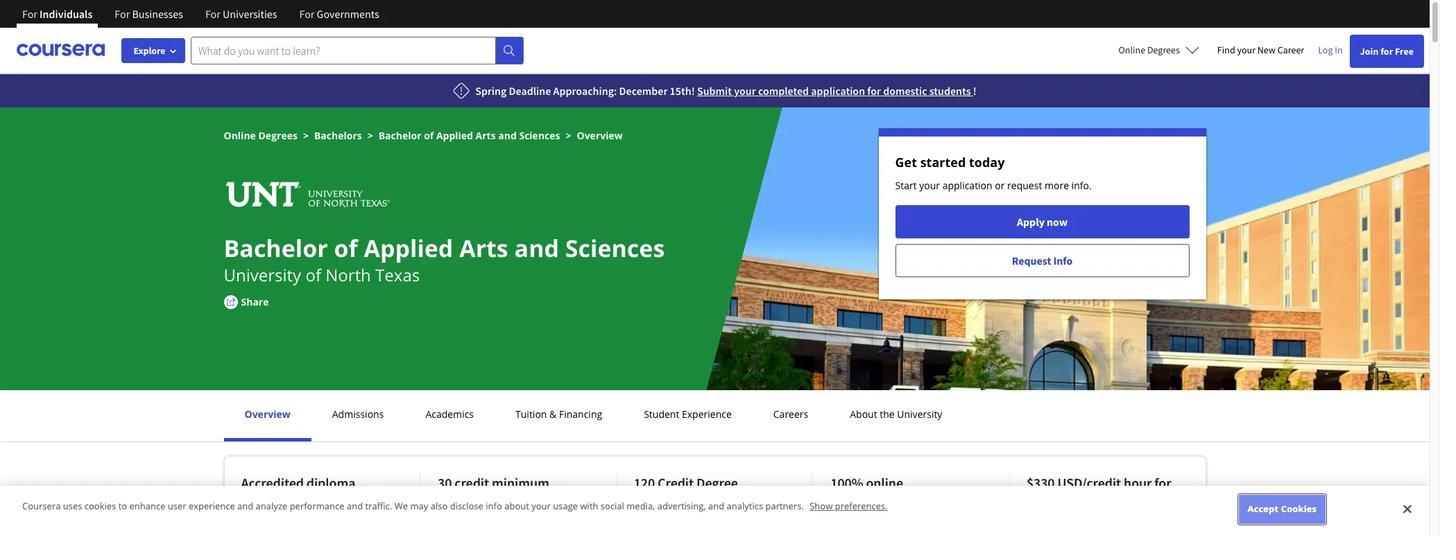 Task type: describe. For each thing, give the bounding box(es) containing it.
info
[[486, 500, 502, 513]]

for left domestic on the top right of page
[[867, 84, 881, 98]]

accept cookies button
[[1239, 496, 1326, 524]]

cookies
[[1281, 503, 1317, 516]]

1 vertical spatial university
[[897, 408, 942, 421]]

an
[[459, 525, 469, 536]]

for for universities
[[205, 7, 221, 21]]

find your new career link
[[1211, 42, 1311, 59]]

governments
[[317, 7, 379, 21]]

now
[[1047, 215, 1068, 229]]

domestic
[[883, 84, 927, 98]]

careers
[[773, 408, 808, 421]]

apply now
[[1017, 215, 1068, 229]]

partners.
[[766, 500, 804, 513]]

0 vertical spatial overview
[[577, 129, 623, 142]]

university inside accredited diploma from the college of applied and collaborative studies at university of north texas
[[241, 525, 282, 536]]

log in link
[[1311, 42, 1350, 58]]

2 > from the left
[[367, 129, 373, 142]]

info.
[[1072, 179, 1092, 192]]

usage
[[553, 500, 578, 513]]

coursera uses cookies to enhance user experience and analyze performance and traffic. we may also disclose info about your usage with social media, advertising, and analytics partners. show preferences.
[[22, 500, 888, 513]]

100%
[[831, 475, 863, 492]]

15+
[[666, 525, 681, 536]]

1 horizontal spatial 30
[[489, 511, 499, 524]]

info
[[1053, 254, 1073, 268]]

academics
[[426, 408, 474, 421]]

bachelor of applied arts and sciences university of north texas
[[224, 232, 665, 287]]

approaching:
[[553, 84, 617, 98]]

online degrees > bachelors > bachelor of applied arts and sciences > overview
[[224, 129, 623, 142]]

join for free
[[1360, 45, 1414, 58]]

applicants
[[438, 497, 481, 510]]

uses
[[63, 500, 82, 513]]

businesses
[[132, 7, 183, 21]]

least
[[679, 497, 698, 510]]

about the university link
[[846, 408, 947, 421]]

admissions link
[[328, 408, 388, 421]]

and inside bachelor of applied arts and sciences university of north texas
[[514, 232, 559, 264]]

admissions
[[332, 408, 384, 421]]

bachelor inside bachelor of applied arts and sciences university of north texas
[[224, 232, 328, 264]]

3 > from the left
[[566, 129, 571, 142]]

it
[[937, 497, 943, 510]]

credit up degree.
[[634, 511, 657, 524]]

1 horizontal spatial application
[[943, 179, 993, 192]]

analytics
[[727, 500, 763, 513]]

overview link
[[240, 408, 295, 421]]

accept
[[1248, 503, 1279, 516]]

texas inside bachelor of applied arts and sciences university of north texas
[[375, 264, 420, 287]]

accredited diploma from the college of applied and collaborative studies at university of north texas
[[241, 475, 356, 536]]

have
[[505, 497, 524, 510]]

accept cookies
[[1248, 503, 1317, 516]]

most
[[1027, 494, 1056, 511]]

today
[[969, 154, 1005, 171]]

for individuals
[[22, 7, 92, 21]]

credit
[[658, 475, 694, 492]]

careers link
[[769, 408, 813, 421]]

a
[[526, 497, 531, 510]]

applied inside bachelor of applied arts and sciences university of north texas
[[364, 232, 453, 264]]

for inside join for free link
[[1381, 45, 1393, 58]]

log in
[[1318, 44, 1343, 56]]

degrees for online degrees > bachelors > bachelor of applied arts and sciences > overview
[[258, 129, 298, 142]]

join for free link
[[1350, 35, 1424, 68]]

about
[[850, 408, 877, 421]]

degree
[[697, 475, 738, 492]]

best
[[857, 511, 874, 524]]

for businesses
[[115, 7, 183, 21]]

1 horizontal spatial bachelor
[[379, 129, 421, 142]]

120 credit degree transfer at least 30 hours of credit towards the 120 credit degree. 15+ hours/wk.
[[634, 475, 750, 536]]

log
[[1318, 44, 1333, 56]]

advertising,
[[657, 500, 706, 513]]

0 vertical spatial applied
[[436, 129, 473, 142]]

to
[[118, 500, 127, 513]]

we
[[395, 500, 408, 513]]

0 vertical spatial application
[[811, 84, 865, 98]]

coursera image
[[17, 39, 105, 61]]

start
[[895, 179, 917, 192]]

spring deadline approaching: december 15th! submit your completed application for domestic students !
[[475, 84, 977, 98]]

hours inside 30 credit minimum applicants must have a minimum of 30 credit hours from an accredit
[[526, 511, 550, 524]]

1 horizontal spatial minimum
[[492, 475, 549, 492]]

0 vertical spatial the
[[880, 408, 895, 421]]

find
[[1217, 44, 1235, 56]]

at inside accredited diploma from the college of applied and collaborative studies at university of north texas
[[347, 511, 355, 524]]

career
[[1278, 44, 1304, 56]]

your right submit
[[734, 84, 756, 98]]

your inside privacy alert dialog
[[532, 500, 551, 513]]

banner navigation
[[11, 0, 390, 38]]

show preferences. link
[[810, 500, 888, 513]]

bachelors
[[314, 129, 362, 142]]

privacy alert dialog
[[0, 487, 1430, 536]]

your right find
[[1237, 44, 1256, 56]]

hours/wk.
[[683, 525, 724, 536]]

and inside accredited diploma from the college of applied and collaborative studies at university of north texas
[[241, 511, 257, 524]]

!
[[973, 84, 977, 98]]

for inside $330 usd/credit hour for most
[[1155, 475, 1171, 492]]

transfer
[[634, 497, 667, 510]]

accredited
[[241, 475, 304, 492]]

user
[[168, 500, 186, 513]]

works
[[831, 511, 855, 524]]

degrees for online degrees
[[1147, 44, 1180, 56]]

for for individuals
[[22, 7, 37, 21]]

1 vertical spatial 120
[[710, 511, 724, 524]]

tuition & financing
[[515, 408, 602, 421]]

for universities
[[205, 7, 277, 21]]

100% online learning when and where it works best for you.
[[831, 475, 943, 524]]

tuition & financing link
[[511, 408, 606, 421]]

30 inside "120 credit degree transfer at least 30 hours of credit towards the 120 credit degree. 15+ hours/wk."
[[700, 497, 710, 510]]



Task type: locate. For each thing, give the bounding box(es) containing it.
0 vertical spatial online
[[1119, 44, 1145, 56]]

for inside 100% online learning when and where it works best for you.
[[876, 511, 888, 524]]

explore button
[[121, 38, 185, 63]]

1 vertical spatial arts
[[459, 232, 508, 264]]

What do you want to learn? text field
[[191, 36, 496, 64]]

bachelors link
[[314, 129, 362, 142]]

degrees left find
[[1147, 44, 1180, 56]]

1 horizontal spatial online
[[1119, 44, 1145, 56]]

online
[[1119, 44, 1145, 56], [224, 129, 256, 142]]

0 horizontal spatial north
[[294, 525, 317, 536]]

for right join
[[1381, 45, 1393, 58]]

0 horizontal spatial hours
[[526, 511, 550, 524]]

submit your completed application for domestic students link
[[697, 84, 973, 98]]

get
[[895, 154, 917, 171]]

0 horizontal spatial sciences
[[519, 129, 560, 142]]

request info button
[[895, 244, 1189, 278]]

sciences
[[519, 129, 560, 142], [565, 232, 665, 264]]

2 vertical spatial university
[[241, 525, 282, 536]]

applied inside accredited diploma from the college of applied and collaborative studies at university of north texas
[[320, 497, 351, 510]]

2 vertical spatial 30
[[489, 511, 499, 524]]

university up share button
[[224, 264, 301, 287]]

you.
[[890, 511, 907, 524]]

more
[[1045, 179, 1069, 192]]

of
[[424, 129, 434, 142], [334, 232, 358, 264], [306, 264, 321, 287], [310, 497, 318, 510], [737, 497, 745, 510], [479, 511, 487, 524], [284, 525, 292, 536]]

&
[[550, 408, 557, 421]]

0 vertical spatial 30
[[438, 475, 452, 492]]

north inside bachelor of applied arts and sciences university of north texas
[[326, 264, 371, 287]]

4 for from the left
[[299, 7, 315, 21]]

0 vertical spatial university
[[224, 264, 301, 287]]

performance
[[290, 500, 344, 513]]

bachelor right bachelors link
[[379, 129, 421, 142]]

learning
[[831, 497, 866, 510]]

texas
[[375, 264, 420, 287], [319, 525, 342, 536]]

student experience
[[644, 408, 732, 421]]

> right bachelors
[[367, 129, 373, 142]]

0 horizontal spatial >
[[303, 129, 309, 142]]

0 horizontal spatial online
[[224, 129, 256, 142]]

must
[[482, 497, 503, 510]]

1 horizontal spatial the
[[694, 511, 708, 524]]

or
[[995, 179, 1005, 192]]

credit down degree
[[726, 511, 750, 524]]

media,
[[627, 500, 655, 513]]

1 vertical spatial bachelor
[[224, 232, 328, 264]]

1 vertical spatial application
[[943, 179, 993, 192]]

0 horizontal spatial bachelor
[[224, 232, 328, 264]]

30
[[438, 475, 452, 492], [700, 497, 710, 510], [489, 511, 499, 524]]

1 horizontal spatial north
[[326, 264, 371, 287]]

0 horizontal spatial 30
[[438, 475, 452, 492]]

1 horizontal spatial at
[[669, 497, 677, 510]]

120 up hours/wk.
[[710, 511, 724, 524]]

december
[[619, 84, 668, 98]]

applied
[[436, 129, 473, 142], [364, 232, 453, 264], [320, 497, 351, 510]]

1 horizontal spatial hours
[[712, 497, 735, 510]]

2 horizontal spatial 30
[[700, 497, 710, 510]]

online for online degrees > bachelors > bachelor of applied arts and sciences > overview
[[224, 129, 256, 142]]

online inside popup button
[[1119, 44, 1145, 56]]

1 vertical spatial at
[[347, 511, 355, 524]]

degrees left bachelors
[[258, 129, 298, 142]]

0 horizontal spatial the
[[262, 497, 276, 510]]

at right the studies
[[347, 511, 355, 524]]

application down get started today
[[943, 179, 993, 192]]

hours inside "120 credit degree transfer at least 30 hours of credit towards the 120 credit degree. 15+ hours/wk."
[[712, 497, 735, 510]]

0 vertical spatial sciences
[[519, 129, 560, 142]]

0 vertical spatial 120
[[634, 475, 655, 492]]

>
[[303, 129, 309, 142], [367, 129, 373, 142], [566, 129, 571, 142]]

diploma
[[307, 475, 356, 492]]

for governments
[[299, 7, 379, 21]]

for right hour
[[1155, 475, 1171, 492]]

30 right least
[[700, 497, 710, 510]]

overview down approaching:
[[577, 129, 623, 142]]

1 vertical spatial overview
[[245, 408, 291, 421]]

also
[[431, 500, 448, 513]]

students
[[929, 84, 971, 98]]

0 vertical spatial bachelor
[[379, 129, 421, 142]]

0 horizontal spatial from
[[241, 497, 261, 510]]

of inside "120 credit degree transfer at least 30 hours of credit towards the 120 credit degree. 15+ hours/wk."
[[737, 497, 745, 510]]

the inside accredited diploma from the college of applied and collaborative studies at university of north texas
[[262, 497, 276, 510]]

for left governments
[[299, 7, 315, 21]]

arts inside bachelor of applied arts and sciences university of north texas
[[459, 232, 508, 264]]

at up towards
[[669, 497, 677, 510]]

from inside accredited diploma from the college of applied and collaborative studies at university of north texas
[[241, 497, 261, 510]]

30 down must
[[489, 511, 499, 524]]

1 vertical spatial online
[[224, 129, 256, 142]]

0 horizontal spatial 120
[[634, 475, 655, 492]]

enhance
[[129, 500, 165, 513]]

2 horizontal spatial >
[[566, 129, 571, 142]]

from left an
[[438, 525, 457, 536]]

1 vertical spatial minimum
[[438, 511, 477, 524]]

about the university
[[850, 408, 942, 421]]

your right start at top right
[[919, 179, 940, 192]]

3 for from the left
[[205, 7, 221, 21]]

0 horizontal spatial at
[[347, 511, 355, 524]]

your right a
[[532, 500, 551, 513]]

1 horizontal spatial 120
[[710, 511, 724, 524]]

join
[[1360, 45, 1379, 58]]

1 > from the left
[[303, 129, 309, 142]]

0 vertical spatial hours
[[712, 497, 735, 510]]

0 vertical spatial texas
[[375, 264, 420, 287]]

started
[[920, 154, 966, 171]]

2 for from the left
[[115, 7, 130, 21]]

tuition
[[515, 408, 547, 421]]

120 up transfer
[[634, 475, 655, 492]]

analyze
[[256, 500, 287, 513]]

application right completed
[[811, 84, 865, 98]]

universities
[[223, 7, 277, 21]]

usd/credit
[[1058, 475, 1121, 492]]

the down accredited
[[262, 497, 276, 510]]

towards
[[659, 511, 692, 524]]

degree.
[[634, 525, 664, 536]]

0 vertical spatial from
[[241, 497, 261, 510]]

1 horizontal spatial >
[[367, 129, 373, 142]]

1 for from the left
[[22, 7, 37, 21]]

degrees inside popup button
[[1147, 44, 1180, 56]]

show
[[810, 500, 833, 513]]

sciences inside bachelor of applied arts and sciences university of north texas
[[565, 232, 665, 264]]

experience
[[682, 408, 732, 421]]

studies
[[315, 511, 345, 524]]

in
[[1335, 44, 1343, 56]]

degrees
[[1147, 44, 1180, 56], [258, 129, 298, 142]]

disclose
[[450, 500, 484, 513]]

0 vertical spatial degrees
[[1147, 44, 1180, 56]]

when
[[868, 497, 890, 510]]

hour
[[1124, 475, 1152, 492]]

financing
[[559, 408, 602, 421]]

apply now button
[[895, 205, 1189, 239]]

academics link
[[421, 408, 478, 421]]

1 vertical spatial north
[[294, 525, 317, 536]]

for down the when
[[876, 511, 888, 524]]

online degrees button
[[1108, 35, 1211, 65]]

1 vertical spatial 30
[[700, 497, 710, 510]]

1 horizontal spatial texas
[[375, 264, 420, 287]]

experience
[[189, 500, 235, 513]]

bachelor
[[379, 129, 421, 142], [224, 232, 328, 264]]

may
[[410, 500, 428, 513]]

for left businesses
[[115, 7, 130, 21]]

north inside accredited diploma from the college of applied and collaborative studies at university of north texas
[[294, 525, 317, 536]]

for left individuals
[[22, 7, 37, 21]]

0 vertical spatial north
[[326, 264, 371, 287]]

0 vertical spatial at
[[669, 497, 677, 510]]

1 vertical spatial the
[[262, 497, 276, 510]]

online for online degrees
[[1119, 44, 1145, 56]]

university down "analyze"
[[241, 525, 282, 536]]

2 vertical spatial applied
[[320, 497, 351, 510]]

preferences.
[[835, 500, 888, 513]]

college
[[278, 497, 308, 510]]

0 horizontal spatial minimum
[[438, 511, 477, 524]]

for for businesses
[[115, 7, 130, 21]]

the up hours/wk.
[[694, 511, 708, 524]]

0 horizontal spatial application
[[811, 84, 865, 98]]

social
[[601, 500, 624, 513]]

bachelor up share button
[[224, 232, 328, 264]]

> left bachelors link
[[303, 129, 309, 142]]

the right about
[[880, 408, 895, 421]]

30 credit minimum applicants must have a minimum of 30 credit hours from an accredit
[[438, 475, 550, 536]]

get started today
[[895, 154, 1005, 171]]

the inside "120 credit degree transfer at least 30 hours of credit towards the 120 credit degree. 15+ hours/wk."
[[694, 511, 708, 524]]

cookies
[[84, 500, 116, 513]]

1 vertical spatial applied
[[364, 232, 453, 264]]

1 vertical spatial degrees
[[258, 129, 298, 142]]

15th!
[[670, 84, 695, 98]]

completed
[[758, 84, 809, 98]]

2 vertical spatial the
[[694, 511, 708, 524]]

2 horizontal spatial the
[[880, 408, 895, 421]]

new
[[1258, 44, 1276, 56]]

1 vertical spatial hours
[[526, 511, 550, 524]]

hours down degree
[[712, 497, 735, 510]]

$330 usd/credit hour for most
[[1027, 475, 1171, 511]]

1 horizontal spatial degrees
[[1147, 44, 1180, 56]]

request info
[[1012, 254, 1073, 268]]

1 vertical spatial sciences
[[565, 232, 665, 264]]

minimum down applicants
[[438, 511, 477, 524]]

None search field
[[191, 36, 524, 64]]

30 up also in the left of the page
[[438, 475, 452, 492]]

for
[[1381, 45, 1393, 58], [867, 84, 881, 98], [1155, 475, 1171, 492], [876, 511, 888, 524]]

credit up disclose
[[455, 475, 489, 492]]

and inside 100% online learning when and where it works best for you.
[[892, 497, 908, 510]]

0 vertical spatial arts
[[476, 129, 496, 142]]

of inside 30 credit minimum applicants must have a minimum of 30 credit hours from an accredit
[[479, 511, 487, 524]]

online degrees
[[1119, 44, 1180, 56]]

1 horizontal spatial from
[[438, 525, 457, 536]]

apply
[[1017, 215, 1045, 229]]

1 horizontal spatial sciences
[[565, 232, 665, 264]]

0 vertical spatial minimum
[[492, 475, 549, 492]]

university of north texas image
[[224, 178, 390, 212]]

traffic.
[[365, 500, 392, 513]]

texas inside accredited diploma from the college of applied and collaborative studies at university of north texas
[[319, 525, 342, 536]]

share button
[[224, 295, 290, 309]]

from down accredited
[[241, 497, 261, 510]]

minimum up have at the bottom left of page
[[492, 475, 549, 492]]

0 horizontal spatial degrees
[[258, 129, 298, 142]]

> down approaching:
[[566, 129, 571, 142]]

university right about
[[897, 408, 942, 421]]

university inside bachelor of applied arts and sciences university of north texas
[[224, 264, 301, 287]]

hours down a
[[526, 511, 550, 524]]

1 vertical spatial from
[[438, 525, 457, 536]]

share
[[241, 296, 269, 309]]

0 horizontal spatial overview
[[245, 408, 291, 421]]

with
[[580, 500, 598, 513]]

1 vertical spatial texas
[[319, 525, 342, 536]]

overview up accredited
[[245, 408, 291, 421]]

for for governments
[[299, 7, 315, 21]]

1 horizontal spatial overview
[[577, 129, 623, 142]]

overview
[[577, 129, 623, 142], [245, 408, 291, 421]]

hours
[[712, 497, 735, 510], [526, 511, 550, 524]]

from inside 30 credit minimum applicants must have a minimum of 30 credit hours from an accredit
[[438, 525, 457, 536]]

0 horizontal spatial texas
[[319, 525, 342, 536]]

credit down have at the bottom left of page
[[501, 511, 525, 524]]

online degrees link
[[224, 129, 298, 142]]

at inside "120 credit degree transfer at least 30 hours of credit towards the 120 credit degree. 15+ hours/wk."
[[669, 497, 677, 510]]

for left universities
[[205, 7, 221, 21]]

arts
[[476, 129, 496, 142], [459, 232, 508, 264]]



Task type: vqa. For each thing, say whether or not it's contained in the screenshot.
$330
yes



